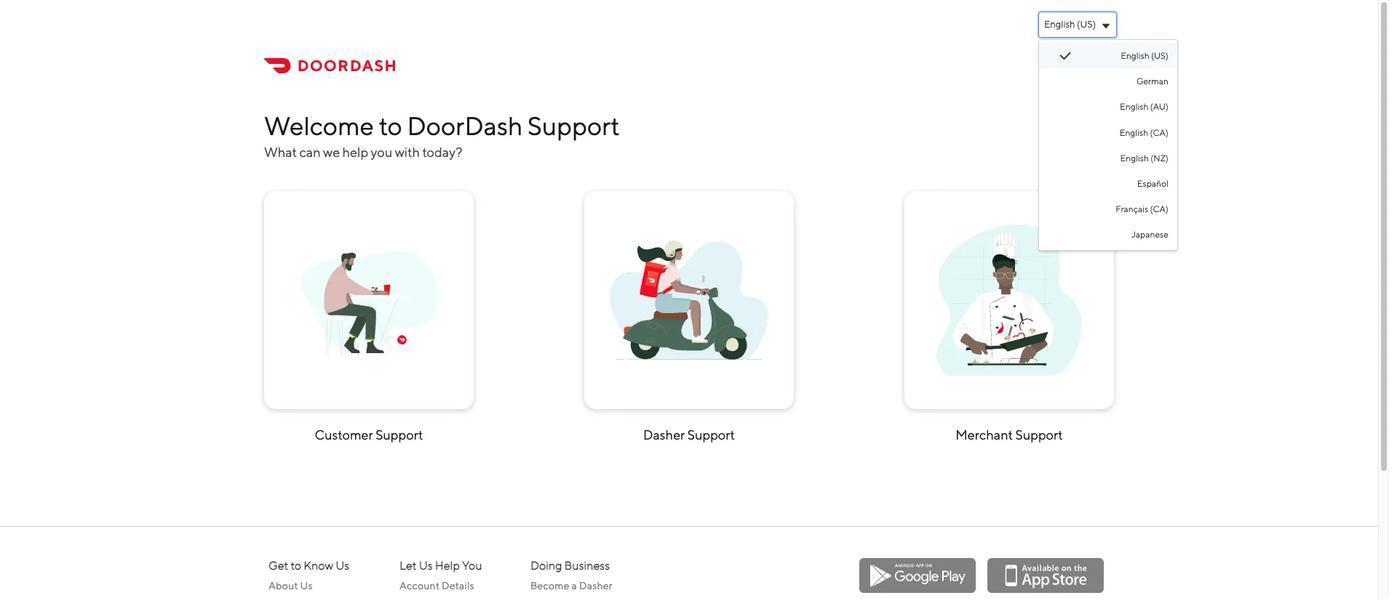 Task type: describe. For each thing, give the bounding box(es) containing it.
français
[[1116, 204, 1148, 215]]

doordash
[[407, 111, 523, 141]]

let us help you account details
[[400, 560, 482, 592]]

1 horizontal spatial dasher
[[643, 428, 685, 443]]

about us link
[[269, 577, 389, 596]]

français (ca)
[[1116, 204, 1169, 215]]

(ca) for français (ca)
[[1150, 204, 1169, 215]]

support inside "welcome to doordash support what can we help you with today?"
[[528, 111, 620, 141]]

(us) inside option
[[1151, 50, 1169, 61]]

support for dasher support
[[687, 428, 735, 443]]

become a dasher link
[[530, 577, 651, 596]]

english (us) inside option
[[1121, 50, 1169, 61]]

us inside let us help you account details
[[419, 560, 433, 573]]

japanese
[[1131, 229, 1169, 240]]

account details link
[[400, 577, 520, 596]]

english left the (au)
[[1120, 101, 1149, 112]]

german
[[1137, 76, 1169, 87]]

merchant support
[[956, 428, 1063, 443]]

we
[[323, 145, 340, 160]]

english down english (au)
[[1120, 127, 1148, 138]]

english (ca)
[[1120, 127, 1169, 138]]

let
[[400, 560, 417, 573]]

account
[[400, 581, 440, 592]]

dasher support link
[[584, 191, 794, 448]]

0 horizontal spatial us
[[300, 581, 313, 592]]

dasher inside doing business become a dasher
[[579, 581, 613, 592]]

get
[[269, 560, 288, 573]]

1 horizontal spatial us
[[336, 560, 349, 573]]

details
[[442, 581, 474, 592]]

dasher support
[[643, 428, 735, 443]]

to for get
[[291, 560, 301, 573]]

welcome to doordash support what can we help you with today?
[[264, 111, 620, 160]]

what
[[264, 145, 297, 160]]

customer support link
[[264, 191, 474, 448]]

english (nz)
[[1120, 153, 1169, 163]]

(au)
[[1150, 101, 1169, 112]]

help
[[342, 145, 368, 160]]



Task type: vqa. For each thing, say whether or not it's contained in the screenshot.


Task type: locate. For each thing, give the bounding box(es) containing it.
english inside option
[[1121, 50, 1150, 61]]

(nz)
[[1151, 153, 1169, 163]]

0 vertical spatial to
[[379, 111, 402, 141]]

Preferred Language, English (US) button
[[1038, 12, 1117, 38]]

0 horizontal spatial english (us)
[[1044, 19, 1096, 30]]

english up the text default 'icon'
[[1044, 19, 1075, 30]]

merchant support link
[[905, 191, 1114, 448]]

dasher
[[643, 428, 685, 443], [579, 581, 613, 592]]

know
[[304, 560, 333, 573]]

list box
[[1038, 39, 1178, 251]]

0 horizontal spatial (us)
[[1077, 19, 1096, 30]]

english (us)
[[1044, 19, 1096, 30], [1121, 50, 1169, 61]]

get to know us about us
[[269, 560, 349, 592]]

english (us) inside button
[[1044, 19, 1096, 30]]

to right get
[[291, 560, 301, 573]]

1 vertical spatial to
[[291, 560, 301, 573]]

english left (nz)
[[1120, 153, 1149, 163]]

us right let
[[419, 560, 433, 573]]

support for customer support
[[376, 428, 423, 443]]

español
[[1137, 178, 1169, 189]]

today?
[[422, 145, 462, 160]]

1 horizontal spatial (us)
[[1151, 50, 1169, 61]]

0 vertical spatial english (us)
[[1044, 19, 1096, 30]]

customer
[[315, 428, 373, 443]]

with
[[395, 145, 420, 160]]

us right know
[[336, 560, 349, 573]]

about
[[269, 581, 298, 592]]

you
[[371, 145, 392, 160]]

0 vertical spatial (ca)
[[1150, 127, 1169, 138]]

(us) up german on the top of page
[[1151, 50, 1169, 61]]

english (us) up the text default 'icon'
[[1044, 19, 1096, 30]]

support for merchant support
[[1015, 428, 1063, 443]]

0 vertical spatial dasher
[[643, 428, 685, 443]]

1 horizontal spatial english (us)
[[1121, 50, 1169, 61]]

2 horizontal spatial us
[[419, 560, 433, 573]]

to inside get to know us about us
[[291, 560, 301, 573]]

(us)
[[1077, 19, 1096, 30], [1151, 50, 1169, 61]]

welcome
[[264, 111, 374, 141]]

you
[[462, 560, 482, 573]]

(us) inside button
[[1077, 19, 1096, 30]]

can
[[299, 145, 321, 160]]

us
[[336, 560, 349, 573], [419, 560, 433, 573], [300, 581, 313, 592]]

become
[[530, 581, 570, 592]]

text default image
[[1059, 50, 1071, 62]]

1 (ca) from the top
[[1150, 127, 1169, 138]]

to
[[379, 111, 402, 141], [291, 560, 301, 573]]

doing
[[530, 560, 562, 573]]

list box containing english (us)
[[1038, 39, 1178, 251]]

customer support
[[315, 428, 423, 443]]

0 horizontal spatial dasher
[[579, 581, 613, 592]]

a
[[572, 581, 577, 592]]

2 (ca) from the top
[[1150, 204, 1169, 215]]

0 vertical spatial (us)
[[1077, 19, 1096, 30]]

1 vertical spatial english (us)
[[1121, 50, 1169, 61]]

1 vertical spatial (us)
[[1151, 50, 1169, 61]]

to for welcome
[[379, 111, 402, 141]]

support
[[528, 111, 620, 141], [376, 428, 423, 443], [687, 428, 735, 443], [1015, 428, 1063, 443]]

(ca) down the (au)
[[1150, 127, 1169, 138]]

business
[[564, 560, 610, 573]]

to inside "welcome to doordash support what can we help you with today?"
[[379, 111, 402, 141]]

english (us) option
[[1039, 43, 1177, 68]]

1 vertical spatial dasher
[[579, 581, 613, 592]]

english (au)
[[1120, 101, 1169, 112]]

us right the about
[[300, 581, 313, 592]]

english (us) up german on the top of page
[[1121, 50, 1169, 61]]

(ca) down español
[[1150, 204, 1169, 215]]

english inside button
[[1044, 19, 1075, 30]]

english up german on the top of page
[[1121, 50, 1150, 61]]

(us) up "english (us)" option
[[1077, 19, 1096, 30]]

0 horizontal spatial to
[[291, 560, 301, 573]]

(ca) for english (ca)
[[1150, 127, 1169, 138]]

help
[[435, 560, 460, 573]]

1 vertical spatial (ca)
[[1150, 204, 1169, 215]]

doing business become a dasher
[[530, 560, 613, 592]]

1 horizontal spatial to
[[379, 111, 402, 141]]

merchant
[[956, 428, 1013, 443]]

english
[[1044, 19, 1075, 30], [1121, 50, 1150, 61], [1120, 101, 1149, 112], [1120, 127, 1148, 138], [1120, 153, 1149, 163]]

to up you
[[379, 111, 402, 141]]

(ca)
[[1150, 127, 1169, 138], [1150, 204, 1169, 215]]



